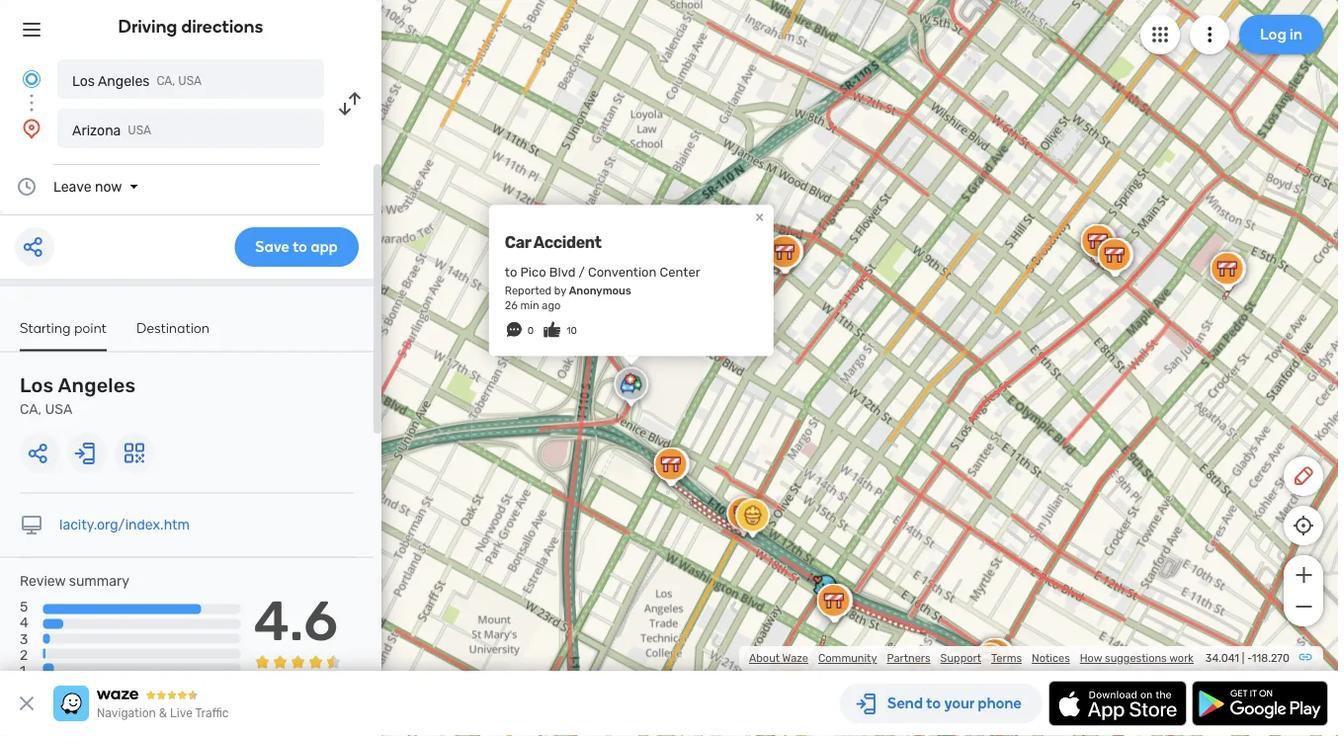 Task type: locate. For each thing, give the bounding box(es) containing it.
ca,
[[157, 74, 175, 88], [20, 402, 42, 418]]

1 vertical spatial usa
[[128, 124, 151, 137]]

how suggestions work link
[[1081, 652, 1195, 666]]

los up the arizona
[[72, 73, 95, 89]]

suggestions
[[1106, 652, 1168, 666]]

convention
[[588, 265, 657, 281]]

notices link
[[1032, 652, 1071, 666]]

26
[[505, 299, 518, 312]]

los angeles ca, usa down starting point button
[[20, 374, 136, 418]]

min
[[521, 299, 540, 312]]

los angeles ca, usa down driving
[[72, 73, 202, 89]]

5
[[20, 599, 28, 616]]

0
[[528, 325, 534, 337]]

pico
[[521, 265, 547, 281]]

0 vertical spatial usa
[[178, 74, 202, 88]]

destination
[[137, 319, 210, 336]]

usa down starting point button
[[45, 402, 72, 418]]

summary
[[69, 574, 130, 590]]

angeles down point
[[58, 374, 136, 398]]

1 vertical spatial los
[[20, 374, 54, 398]]

car
[[505, 233, 531, 252]]

los
[[72, 73, 95, 89], [20, 374, 54, 398]]

review summary
[[20, 574, 130, 590]]

1
[[20, 663, 26, 679]]

about
[[750, 652, 780, 666]]

starting
[[20, 319, 71, 336]]

link image
[[1298, 650, 1314, 666]]

support
[[941, 652, 982, 666]]

34.041 | -118.270
[[1206, 652, 1291, 666]]

0 vertical spatial los
[[72, 73, 95, 89]]

1 horizontal spatial los
[[72, 73, 95, 89]]

usa down driving directions
[[178, 74, 202, 88]]

x image
[[15, 692, 39, 716]]

partners link
[[888, 652, 931, 666]]

leave
[[53, 178, 91, 195]]

0 horizontal spatial ca,
[[20, 402, 42, 418]]

work
[[1170, 652, 1195, 666]]

arizona usa
[[72, 122, 151, 138]]

destination button
[[137, 319, 210, 350]]

1 horizontal spatial usa
[[128, 124, 151, 137]]

ca, down driving
[[157, 74, 175, 88]]

live
[[170, 707, 193, 721]]

los down starting point button
[[20, 374, 54, 398]]

×
[[756, 208, 765, 227]]

1 horizontal spatial ca,
[[157, 74, 175, 88]]

0 horizontal spatial los
[[20, 374, 54, 398]]

× link
[[751, 208, 769, 227]]

angeles
[[98, 73, 150, 89], [58, 374, 136, 398]]

how
[[1081, 652, 1103, 666]]

1 vertical spatial ca,
[[20, 402, 42, 418]]

community link
[[819, 652, 878, 666]]

|
[[1243, 652, 1245, 666]]

34.041
[[1206, 652, 1240, 666]]

about waze community partners support terms notices how suggestions work
[[750, 652, 1195, 666]]

angeles up arizona usa
[[98, 73, 150, 89]]

by
[[555, 284, 567, 298]]

ca, down starting point button
[[20, 402, 42, 418]]

navigation
[[97, 707, 156, 721]]

usa
[[178, 74, 202, 88], [128, 124, 151, 137], [45, 402, 72, 418]]

2 vertical spatial usa
[[45, 402, 72, 418]]

0 horizontal spatial usa
[[45, 402, 72, 418]]

navigation & live traffic
[[97, 707, 229, 721]]

&
[[159, 707, 167, 721]]

usa right the arizona
[[128, 124, 151, 137]]

los angeles ca, usa
[[72, 73, 202, 89], [20, 374, 136, 418]]



Task type: vqa. For each thing, say whether or not it's contained in the screenshot.
"now" inside Leave now OPTION
no



Task type: describe. For each thing, give the bounding box(es) containing it.
terms
[[992, 652, 1023, 666]]

lacity.org/index.htm
[[59, 517, 190, 534]]

notices
[[1032, 652, 1071, 666]]

1 vertical spatial angeles
[[58, 374, 136, 398]]

zoom in image
[[1292, 564, 1317, 587]]

driving
[[118, 16, 177, 37]]

2
[[20, 647, 28, 663]]

about waze link
[[750, 652, 809, 666]]

waze
[[783, 652, 809, 666]]

0 vertical spatial ca,
[[157, 74, 175, 88]]

community
[[819, 652, 878, 666]]

current location image
[[20, 67, 44, 91]]

blvd
[[550, 265, 576, 281]]

directions
[[181, 16, 263, 37]]

accident
[[534, 233, 602, 252]]

0 vertical spatial los angeles ca, usa
[[72, 73, 202, 89]]

car accident
[[505, 233, 602, 252]]

partners
[[888, 652, 931, 666]]

driving directions
[[118, 16, 263, 37]]

10
[[567, 325, 577, 337]]

118.270
[[1253, 652, 1291, 666]]

support link
[[941, 652, 982, 666]]

reported
[[505, 284, 552, 298]]

terms link
[[992, 652, 1023, 666]]

ago
[[542, 299, 561, 312]]

traffic
[[195, 707, 229, 721]]

zoom out image
[[1292, 595, 1317, 619]]

/
[[579, 265, 585, 281]]

3
[[20, 631, 28, 648]]

lacity.org/index.htm link
[[59, 517, 190, 534]]

-
[[1248, 652, 1253, 666]]

clock image
[[15, 175, 39, 199]]

4
[[20, 615, 28, 632]]

leave now
[[53, 178, 122, 195]]

arizona
[[72, 122, 121, 138]]

point
[[74, 319, 107, 336]]

anonymous
[[569, 284, 632, 298]]

starting point
[[20, 319, 107, 336]]

usa inside arizona usa
[[128, 124, 151, 137]]

location image
[[20, 117, 44, 140]]

0 vertical spatial angeles
[[98, 73, 150, 89]]

now
[[95, 178, 122, 195]]

4.6
[[254, 588, 338, 654]]

starting point button
[[20, 319, 107, 352]]

center
[[660, 265, 701, 281]]

to pico blvd / convention center reported by anonymous 26 min ago
[[505, 265, 701, 312]]

computer image
[[20, 514, 44, 537]]

2 horizontal spatial usa
[[178, 74, 202, 88]]

to
[[505, 265, 518, 281]]

1 vertical spatial los angeles ca, usa
[[20, 374, 136, 418]]

review
[[20, 574, 66, 590]]

pencil image
[[1293, 465, 1316, 489]]

5 4 3 2 1
[[20, 599, 28, 679]]



